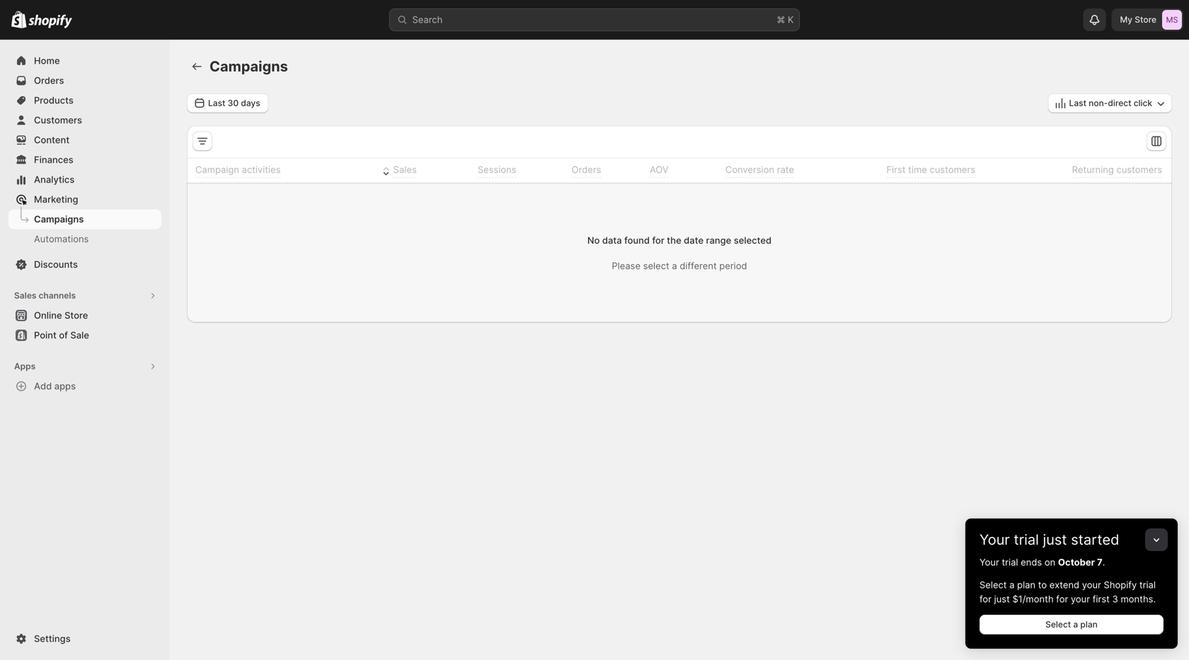 Task type: locate. For each thing, give the bounding box(es) containing it.
0 vertical spatial store
[[1135, 15, 1157, 25]]

0 vertical spatial sales
[[393, 164, 417, 175]]

0 horizontal spatial sales
[[14, 291, 36, 301]]

just left the $1/month
[[995, 594, 1010, 605]]

orders for orders "button"
[[572, 164, 601, 175]]

ends
[[1021, 557, 1042, 568]]

7
[[1097, 557, 1103, 568]]

your left first
[[1071, 594, 1090, 605]]

customers inside button
[[1117, 164, 1163, 175]]

plan inside select a plan to extend your shopify trial for just $1/month for your first 3 months.
[[1018, 580, 1036, 591]]

products
[[34, 95, 74, 106]]

store up sale
[[64, 310, 88, 321]]

select left to
[[980, 580, 1007, 591]]

data
[[602, 235, 622, 246]]

customers right returning
[[1117, 164, 1163, 175]]

campaigns up automations
[[34, 214, 84, 225]]

0 vertical spatial campaigns
[[210, 58, 288, 75]]

your up first
[[1082, 580, 1102, 591]]

2 vertical spatial trial
[[1140, 580, 1156, 591]]

products link
[[8, 91, 161, 110]]

3
[[1113, 594, 1119, 605]]

online store link
[[8, 306, 161, 326]]

just
[[1043, 531, 1067, 549], [995, 594, 1010, 605]]

just inside select a plan to extend your shopify trial for just $1/month for your first 3 months.
[[995, 594, 1010, 605]]

last non-direct click
[[1070, 98, 1153, 108]]

last for last 30 days
[[208, 98, 226, 108]]

1 vertical spatial just
[[995, 594, 1010, 605]]

orders left aov button
[[572, 164, 601, 175]]

my
[[1120, 15, 1133, 25]]

your up your trial ends on october 7 .
[[980, 531, 1010, 549]]

sales for sales
[[393, 164, 417, 175]]

0 vertical spatial your
[[980, 531, 1010, 549]]

first time customers button
[[871, 160, 978, 181]]

trial up months.
[[1140, 580, 1156, 591]]

1 vertical spatial select
[[1046, 620, 1071, 630]]

2 customers from the left
[[1117, 164, 1163, 175]]

1 customers from the left
[[930, 164, 976, 175]]

store
[[1135, 15, 1157, 25], [64, 310, 88, 321]]

0 vertical spatial orders
[[34, 75, 64, 86]]

on
[[1045, 557, 1056, 568]]

last left 30
[[208, 98, 226, 108]]

0 horizontal spatial select
[[980, 580, 1007, 591]]

marketing link
[[8, 190, 161, 210]]

analytics link
[[8, 170, 161, 190]]

the
[[667, 235, 682, 246]]

shopify image
[[28, 14, 72, 29]]

date
[[684, 235, 704, 246]]

your trial just started
[[980, 531, 1120, 549]]

2 last from the left
[[1070, 98, 1087, 108]]

0 vertical spatial select
[[980, 580, 1007, 591]]

sessions
[[478, 164, 517, 175]]

please
[[612, 261, 641, 272]]

1 vertical spatial your
[[980, 557, 1000, 568]]

your inside dropdown button
[[980, 531, 1010, 549]]

sales
[[393, 164, 417, 175], [14, 291, 36, 301]]

1 horizontal spatial customers
[[1117, 164, 1163, 175]]

0 horizontal spatial just
[[995, 594, 1010, 605]]

content
[[34, 135, 70, 146]]

please select a different period
[[612, 261, 747, 272]]

1 horizontal spatial last
[[1070, 98, 1087, 108]]

a down select a plan to extend your shopify trial for just $1/month for your first 3 months.
[[1074, 620, 1079, 630]]

1 last from the left
[[208, 98, 226, 108]]

1 vertical spatial trial
[[1002, 557, 1019, 568]]

select down select a plan to extend your shopify trial for just $1/month for your first 3 months.
[[1046, 620, 1071, 630]]

shopify
[[1104, 580, 1137, 591]]

1 horizontal spatial store
[[1135, 15, 1157, 25]]

analytics
[[34, 174, 75, 185]]

1 horizontal spatial just
[[1043, 531, 1067, 549]]

just up on
[[1043, 531, 1067, 549]]

2 vertical spatial a
[[1074, 620, 1079, 630]]

1 horizontal spatial select
[[1046, 620, 1071, 630]]

campaign
[[195, 164, 239, 175]]

customers
[[34, 115, 82, 126]]

orders down home
[[34, 75, 64, 86]]

for left the $1/month
[[980, 594, 992, 605]]

select for select a plan
[[1046, 620, 1071, 630]]

1 horizontal spatial orders
[[572, 164, 601, 175]]

customers inside "button"
[[930, 164, 976, 175]]

add apps
[[34, 381, 76, 392]]

last left non-
[[1070, 98, 1087, 108]]

rate
[[777, 164, 795, 175]]

0 horizontal spatial campaigns
[[34, 214, 84, 225]]

your
[[1082, 580, 1102, 591], [1071, 594, 1090, 605]]

0 horizontal spatial last
[[208, 98, 226, 108]]

campaigns inside "link"
[[34, 214, 84, 225]]

select a plan link
[[980, 615, 1164, 635]]

orders inside "button"
[[572, 164, 601, 175]]

a for select a plan to extend your shopify trial for just $1/month for your first 3 months.
[[1010, 580, 1015, 591]]

extend
[[1050, 580, 1080, 591]]

2 horizontal spatial a
[[1074, 620, 1079, 630]]

finances link
[[8, 150, 161, 170]]

⌘
[[777, 14, 785, 25]]

1 vertical spatial sales
[[14, 291, 36, 301]]

trial up ends
[[1014, 531, 1039, 549]]

a up the $1/month
[[1010, 580, 1015, 591]]

settings
[[34, 634, 71, 645]]

1 horizontal spatial campaigns
[[210, 58, 288, 75]]

aov button
[[634, 160, 671, 181]]

add apps button
[[8, 377, 161, 397]]

.
[[1103, 557, 1106, 568]]

discounts link
[[8, 255, 161, 275]]

online store button
[[0, 306, 170, 326]]

conversion
[[726, 164, 775, 175]]

store for my store
[[1135, 15, 1157, 25]]

a inside select a plan to extend your shopify trial for just $1/month for your first 3 months.
[[1010, 580, 1015, 591]]

for down extend
[[1057, 594, 1069, 605]]

plan up the $1/month
[[1018, 580, 1036, 591]]

0 vertical spatial trial
[[1014, 531, 1039, 549]]

started
[[1071, 531, 1120, 549]]

select
[[980, 580, 1007, 591], [1046, 620, 1071, 630]]

1 vertical spatial plan
[[1081, 620, 1098, 630]]

0 vertical spatial a
[[672, 261, 677, 272]]

campaigns up days
[[210, 58, 288, 75]]

1 vertical spatial campaigns
[[34, 214, 84, 225]]

orders
[[34, 75, 64, 86], [572, 164, 601, 175]]

campaigns
[[210, 58, 288, 75], [34, 214, 84, 225]]

1 horizontal spatial plan
[[1081, 620, 1098, 630]]

settings link
[[8, 629, 161, 649]]

automations
[[34, 234, 89, 245]]

0 horizontal spatial customers
[[930, 164, 976, 175]]

select a plan
[[1046, 620, 1098, 630]]

a
[[672, 261, 677, 272], [1010, 580, 1015, 591], [1074, 620, 1079, 630]]

plan down first
[[1081, 620, 1098, 630]]

a right select
[[672, 261, 677, 272]]

0 horizontal spatial a
[[672, 261, 677, 272]]

0 vertical spatial just
[[1043, 531, 1067, 549]]

finances
[[34, 154, 73, 165]]

1 vertical spatial store
[[64, 310, 88, 321]]

select inside select a plan to extend your shopify trial for just $1/month for your first 3 months.
[[980, 580, 1007, 591]]

your left ends
[[980, 557, 1000, 568]]

0 horizontal spatial store
[[64, 310, 88, 321]]

campaign activities
[[195, 164, 281, 175]]

store inside online store link
[[64, 310, 88, 321]]

for left the the at the top right of page
[[652, 235, 665, 246]]

for
[[652, 235, 665, 246], [980, 594, 992, 605], [1057, 594, 1069, 605]]

1 horizontal spatial a
[[1010, 580, 1015, 591]]

sales channels
[[14, 291, 76, 301]]

customers right time
[[930, 164, 976, 175]]

0 vertical spatial plan
[[1018, 580, 1036, 591]]

no
[[588, 235, 600, 246]]

0 horizontal spatial orders
[[34, 75, 64, 86]]

1 your from the top
[[980, 531, 1010, 549]]

trial left ends
[[1002, 557, 1019, 568]]

1 horizontal spatial sales
[[393, 164, 417, 175]]

2 your from the top
[[980, 557, 1000, 568]]

click
[[1134, 98, 1153, 108]]

point
[[34, 330, 57, 341]]

customers link
[[8, 110, 161, 130]]

1 vertical spatial your
[[1071, 594, 1090, 605]]

$1/month
[[1013, 594, 1054, 605]]

0 horizontal spatial plan
[[1018, 580, 1036, 591]]

sales channels button
[[8, 286, 161, 306]]

1 vertical spatial orders
[[572, 164, 601, 175]]

trial inside dropdown button
[[1014, 531, 1039, 549]]

orders button
[[556, 160, 604, 181]]

months.
[[1121, 594, 1156, 605]]

store right my
[[1135, 15, 1157, 25]]

channels
[[39, 291, 76, 301]]

1 vertical spatial a
[[1010, 580, 1015, 591]]



Task type: vqa. For each thing, say whether or not it's contained in the screenshot.
first Search products text field from the top
no



Task type: describe. For each thing, give the bounding box(es) containing it.
days
[[241, 98, 260, 108]]

online store
[[34, 310, 88, 321]]

select for select a plan to extend your shopify trial for just $1/month for your first 3 months.
[[980, 580, 1007, 591]]

range
[[706, 235, 732, 246]]

home link
[[8, 51, 161, 71]]

sale
[[70, 330, 89, 341]]

search
[[412, 14, 443, 25]]

your trial just started button
[[966, 519, 1178, 549]]

sessions button
[[462, 160, 519, 181]]

point of sale
[[34, 330, 89, 341]]

to
[[1039, 580, 1047, 591]]

apps
[[54, 381, 76, 392]]

your for your trial ends on october 7 .
[[980, 557, 1000, 568]]

sales for sales channels
[[14, 291, 36, 301]]

trial inside select a plan to extend your shopify trial for just $1/month for your first 3 months.
[[1140, 580, 1156, 591]]

home
[[34, 55, 60, 66]]

online
[[34, 310, 62, 321]]

my store
[[1120, 15, 1157, 25]]

plan for select a plan to extend your shopify trial for just $1/month for your first 3 months.
[[1018, 580, 1036, 591]]

trial for just
[[1014, 531, 1039, 549]]

time
[[909, 164, 928, 175]]

returning customers button
[[1056, 160, 1165, 181]]

found
[[625, 235, 650, 246]]

sales button
[[377, 160, 419, 181]]

select a plan to extend your shopify trial for just $1/month for your first 3 months.
[[980, 580, 1156, 605]]

period
[[720, 261, 747, 272]]

point of sale link
[[8, 326, 161, 346]]

orders for orders link
[[34, 75, 64, 86]]

shopify image
[[11, 11, 26, 28]]

point of sale button
[[0, 326, 170, 346]]

2 horizontal spatial for
[[1057, 594, 1069, 605]]

marketing
[[34, 194, 78, 205]]

last 30 days
[[208, 98, 260, 108]]

first
[[1093, 594, 1110, 605]]

last for last non-direct click
[[1070, 98, 1087, 108]]

last non-direct click button
[[1048, 93, 1173, 113]]

0 vertical spatial your
[[1082, 580, 1102, 591]]

0 horizontal spatial for
[[652, 235, 665, 246]]

select
[[643, 261, 670, 272]]

conversion rate
[[726, 164, 795, 175]]

first time customers
[[887, 164, 976, 175]]

campaigns link
[[8, 210, 161, 229]]

store for online store
[[64, 310, 88, 321]]

just inside dropdown button
[[1043, 531, 1067, 549]]

your trial just started element
[[966, 556, 1178, 649]]

no data found for the date range selected
[[588, 235, 772, 246]]

discounts
[[34, 259, 78, 270]]

30
[[228, 98, 239, 108]]

aov
[[650, 164, 669, 175]]

1 horizontal spatial for
[[980, 594, 992, 605]]

returning
[[1072, 164, 1114, 175]]

k
[[788, 14, 794, 25]]

direct
[[1108, 98, 1132, 108]]

plan for select a plan
[[1081, 620, 1098, 630]]

your trial ends on october 7 .
[[980, 557, 1106, 568]]

october
[[1058, 557, 1095, 568]]

automations link
[[8, 229, 161, 249]]

apps button
[[8, 357, 161, 377]]

apps
[[14, 361, 36, 372]]

of
[[59, 330, 68, 341]]

returning customers
[[1072, 164, 1163, 175]]

a for select a plan
[[1074, 620, 1079, 630]]

my store image
[[1163, 10, 1182, 30]]

trial for ends
[[1002, 557, 1019, 568]]

first
[[887, 164, 906, 175]]

your for your trial just started
[[980, 531, 1010, 549]]

non-
[[1089, 98, 1108, 108]]

orders link
[[8, 71, 161, 91]]

add
[[34, 381, 52, 392]]

content link
[[8, 130, 161, 150]]

selected
[[734, 235, 772, 246]]

different
[[680, 261, 717, 272]]

activities
[[242, 164, 281, 175]]



